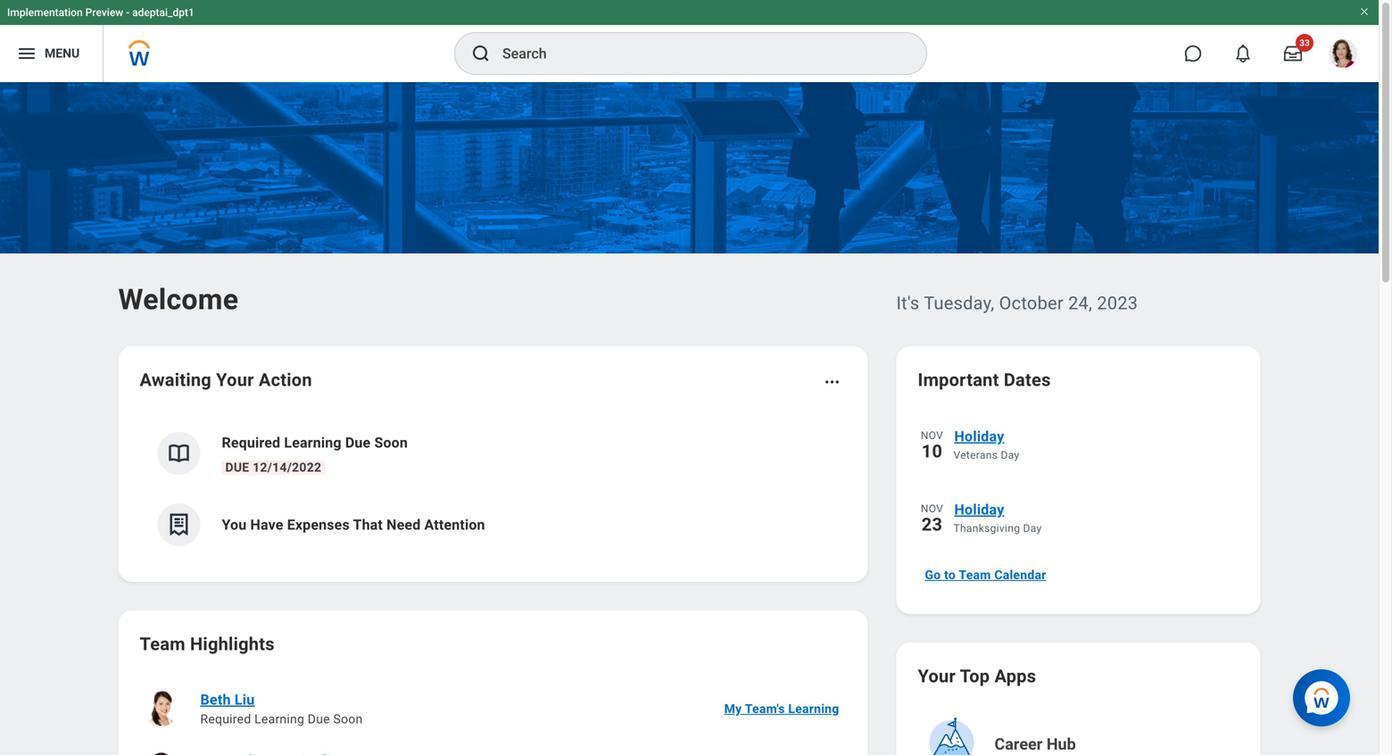 Task type: describe. For each thing, give the bounding box(es) containing it.
team's
[[745, 701, 785, 716]]

23
[[922, 514, 943, 535]]

33
[[1300, 37, 1310, 48]]

menu button
[[0, 25, 103, 82]]

soon inside beth liu required learning due soon
[[333, 712, 363, 726]]

-
[[126, 6, 130, 19]]

33 button
[[1274, 34, 1314, 73]]

search image
[[470, 43, 492, 64]]

12/14/2022
[[253, 460, 322, 475]]

required inside required learning due soon due 12/14/2022
[[222, 434, 280, 451]]

career hub
[[995, 735, 1076, 754]]

awaiting your action list
[[140, 418, 847, 560]]

holiday button for 23
[[954, 498, 1239, 521]]

expenses
[[287, 516, 350, 533]]

your top apps
[[918, 666, 1036, 687]]

it's tuesday, october 24, 2023
[[896, 293, 1138, 314]]

notifications large image
[[1234, 45, 1252, 62]]

learning inside required learning due soon due 12/14/2022
[[284, 434, 342, 451]]

liu
[[235, 691, 255, 708]]

implementation preview -   adeptai_dpt1
[[7, 6, 194, 19]]

important dates element
[[918, 414, 1239, 553]]

dates
[[1004, 369, 1051, 390]]

holiday button for 10
[[954, 425, 1239, 448]]

nov for 23
[[921, 502, 943, 515]]

holiday for 23
[[955, 501, 1005, 518]]

24,
[[1068, 293, 1093, 314]]

nov 23
[[921, 502, 943, 535]]

top
[[960, 666, 990, 687]]

2 horizontal spatial due
[[345, 434, 371, 451]]

you
[[222, 516, 247, 533]]

day for 23
[[1023, 522, 1042, 535]]

1 vertical spatial team
[[140, 634, 185, 655]]

highlights
[[190, 634, 275, 655]]

beth
[[200, 691, 231, 708]]

my team's learning button
[[717, 691, 847, 726]]

welcome
[[118, 283, 239, 316]]

need
[[387, 516, 421, 533]]

book open image
[[166, 440, 192, 467]]

adeptai_dpt1
[[132, 6, 194, 19]]

Search Workday  search field
[[502, 34, 890, 73]]

team inside button
[[959, 567, 991, 582]]

career
[[995, 735, 1043, 754]]

go to team calendar button
[[918, 557, 1054, 593]]

related actions image
[[823, 373, 841, 391]]

tuesday,
[[924, 293, 995, 314]]

go to team calendar
[[925, 567, 1046, 582]]

go
[[925, 567, 941, 582]]

to
[[944, 567, 956, 582]]

have
[[250, 516, 283, 533]]

thanksgiving
[[954, 522, 1020, 535]]

hub
[[1047, 735, 1076, 754]]

welcome main content
[[0, 82, 1379, 755]]



Task type: locate. For each thing, give the bounding box(es) containing it.
0 vertical spatial day
[[1001, 449, 1020, 461]]

awaiting
[[140, 369, 211, 390]]

you have expenses that need attention
[[222, 516, 485, 533]]

1 horizontal spatial soon
[[374, 434, 408, 451]]

it's
[[896, 293, 920, 314]]

beth liu required learning due soon
[[200, 691, 363, 726]]

10
[[922, 441, 943, 462]]

1 vertical spatial holiday button
[[954, 498, 1239, 521]]

career hub button
[[920, 712, 1241, 755]]

1 holiday button from the top
[[954, 425, 1239, 448]]

day inside holiday veterans day
[[1001, 449, 1020, 461]]

my
[[724, 701, 742, 716]]

0 horizontal spatial your
[[216, 369, 254, 390]]

menu
[[45, 46, 80, 61]]

1 vertical spatial holiday
[[955, 501, 1005, 518]]

0 vertical spatial holiday
[[955, 428, 1005, 445]]

implementation
[[7, 6, 83, 19]]

1 vertical spatial required
[[200, 712, 251, 726]]

1 vertical spatial your
[[918, 666, 956, 687]]

action
[[259, 369, 312, 390]]

you have expenses that need attention button
[[140, 489, 847, 560]]

2023
[[1097, 293, 1138, 314]]

holiday up the thanksgiving
[[955, 501, 1005, 518]]

0 horizontal spatial soon
[[333, 712, 363, 726]]

profile logan mcneil image
[[1329, 39, 1357, 71]]

nov
[[921, 429, 943, 442], [921, 502, 943, 515]]

learning
[[284, 434, 342, 451], [788, 701, 839, 716], [254, 712, 304, 726]]

0 vertical spatial required
[[222, 434, 280, 451]]

day inside holiday thanksgiving day
[[1023, 522, 1042, 535]]

0 vertical spatial holiday button
[[954, 425, 1239, 448]]

required up 12/14/2022
[[222, 434, 280, 451]]

learning inside button
[[788, 701, 839, 716]]

holiday button
[[954, 425, 1239, 448], [954, 498, 1239, 521]]

attention
[[424, 516, 485, 533]]

team highlights
[[140, 634, 275, 655]]

day right veterans
[[1001, 449, 1020, 461]]

nov 10
[[921, 429, 943, 462]]

1 horizontal spatial your
[[918, 666, 956, 687]]

dashboard expenses image
[[166, 511, 192, 538]]

due for liu
[[308, 712, 330, 726]]

important
[[918, 369, 999, 390]]

that
[[353, 516, 383, 533]]

1 vertical spatial day
[[1023, 522, 1042, 535]]

learning down liu
[[254, 712, 304, 726]]

1 vertical spatial nov
[[921, 502, 943, 515]]

inbox large image
[[1284, 45, 1302, 62]]

due for learning
[[225, 460, 249, 475]]

day right the thanksgiving
[[1023, 522, 1042, 535]]

important dates
[[918, 369, 1051, 390]]

your left top
[[918, 666, 956, 687]]

awaiting your action
[[140, 369, 312, 390]]

team highlights list
[[140, 678, 847, 755]]

day
[[1001, 449, 1020, 461], [1023, 522, 1042, 535]]

2 nov from the top
[[921, 502, 943, 515]]

holiday inside holiday thanksgiving day
[[955, 501, 1005, 518]]

soon inside required learning due soon due 12/14/2022
[[374, 434, 408, 451]]

1 horizontal spatial day
[[1023, 522, 1042, 535]]

team right to
[[959, 567, 991, 582]]

team
[[959, 567, 991, 582], [140, 634, 185, 655]]

holiday thanksgiving day
[[954, 501, 1042, 535]]

holiday for 10
[[955, 428, 1005, 445]]

0 vertical spatial team
[[959, 567, 991, 582]]

0 horizontal spatial day
[[1001, 449, 1020, 461]]

learning inside beth liu required learning due soon
[[254, 712, 304, 726]]

1 holiday from the top
[[955, 428, 1005, 445]]

1 horizontal spatial team
[[959, 567, 991, 582]]

1 horizontal spatial due
[[308, 712, 330, 726]]

learning right team's
[[788, 701, 839, 716]]

team left highlights
[[140, 634, 185, 655]]

1 vertical spatial soon
[[333, 712, 363, 726]]

1 vertical spatial due
[[225, 460, 249, 475]]

0 vertical spatial soon
[[374, 434, 408, 451]]

holiday up veterans
[[955, 428, 1005, 445]]

beth liu button
[[193, 689, 262, 710]]

required inside beth liu required learning due soon
[[200, 712, 251, 726]]

2 holiday from the top
[[955, 501, 1005, 518]]

calendar
[[995, 567, 1046, 582]]

nov left holiday veterans day on the bottom right
[[921, 429, 943, 442]]

holiday veterans day
[[954, 428, 1020, 461]]

justify image
[[16, 43, 37, 64]]

holiday
[[955, 428, 1005, 445], [955, 501, 1005, 518]]

0 horizontal spatial team
[[140, 634, 185, 655]]

1 nov from the top
[[921, 429, 943, 442]]

apps
[[995, 666, 1036, 687]]

veterans
[[954, 449, 998, 461]]

october
[[999, 293, 1064, 314]]

0 horizontal spatial due
[[225, 460, 249, 475]]

day for 10
[[1001, 449, 1020, 461]]

soon
[[374, 434, 408, 451], [333, 712, 363, 726]]

required learning due soon due 12/14/2022
[[222, 434, 408, 475]]

nov down 10
[[921, 502, 943, 515]]

learning up 12/14/2022
[[284, 434, 342, 451]]

due inside beth liu required learning due soon
[[308, 712, 330, 726]]

my team's learning
[[724, 701, 839, 716]]

0 vertical spatial your
[[216, 369, 254, 390]]

holiday inside holiday veterans day
[[955, 428, 1005, 445]]

0 vertical spatial due
[[345, 434, 371, 451]]

0 vertical spatial nov
[[921, 429, 943, 442]]

preview
[[85, 6, 123, 19]]

your left action
[[216, 369, 254, 390]]

2 vertical spatial due
[[308, 712, 330, 726]]

required
[[222, 434, 280, 451], [200, 712, 251, 726]]

your
[[216, 369, 254, 390], [918, 666, 956, 687]]

2 holiday button from the top
[[954, 498, 1239, 521]]

close environment banner image
[[1359, 6, 1370, 17]]

due
[[345, 434, 371, 451], [225, 460, 249, 475], [308, 712, 330, 726]]

required down beth liu 'button'
[[200, 712, 251, 726]]

nov for 10
[[921, 429, 943, 442]]

menu banner
[[0, 0, 1379, 82]]



Task type: vqa. For each thing, say whether or not it's contained in the screenshot.
check small icon
no



